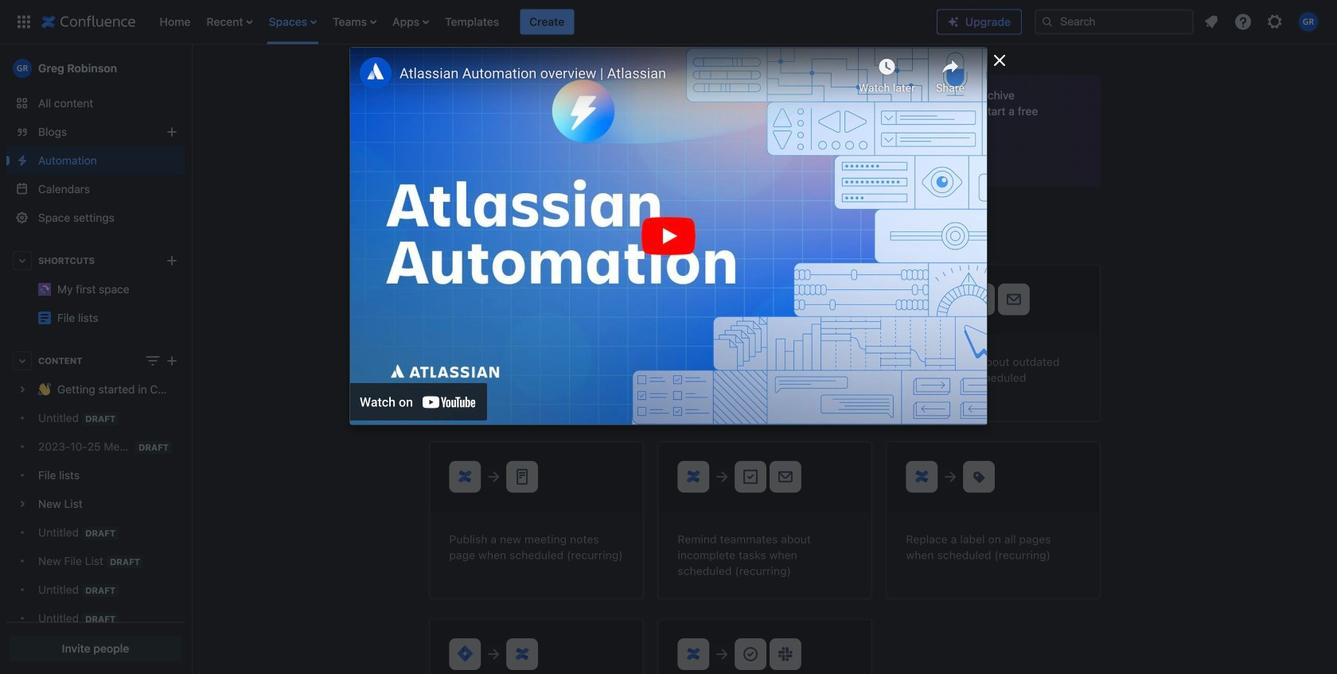 Task type: vqa. For each thing, say whether or not it's contained in the screenshot.
template to the right
no



Task type: locate. For each thing, give the bounding box(es) containing it.
confluence image
[[41, 12, 136, 31], [41, 12, 136, 31]]

None search field
[[1035, 9, 1194, 35]]

search image
[[1041, 16, 1054, 28]]

1 horizontal spatial list
[[1197, 8, 1328, 36]]

2 horizontal spatial list item
[[520, 9, 574, 35]]

list
[[152, 0, 937, 44], [1197, 8, 1328, 36]]

tree
[[6, 376, 185, 675]]

create a page image
[[162, 352, 181, 371]]

global element
[[10, 0, 937, 44]]

space element
[[0, 45, 191, 675]]

list item
[[202, 0, 258, 44], [328, 0, 381, 44], [520, 9, 574, 35]]

group
[[562, 148, 786, 174]]

banner
[[0, 0, 1337, 45]]

premium image
[[947, 16, 960, 28]]



Task type: describe. For each thing, give the bounding box(es) containing it.
0 horizontal spatial list item
[[202, 0, 258, 44]]

file lists image
[[38, 312, 51, 325]]

Search field
[[1035, 9, 1194, 35]]

create a blog image
[[162, 123, 181, 142]]

explore automation image
[[659, 154, 672, 167]]

list item inside list
[[520, 9, 574, 35]]

1 horizontal spatial list item
[[328, 0, 381, 44]]

0 horizontal spatial list
[[152, 0, 937, 44]]

elevate automation upsell image image
[[429, 218, 1101, 675]]

tree inside space element
[[6, 376, 185, 675]]

settings icon image
[[1266, 12, 1285, 31]]



